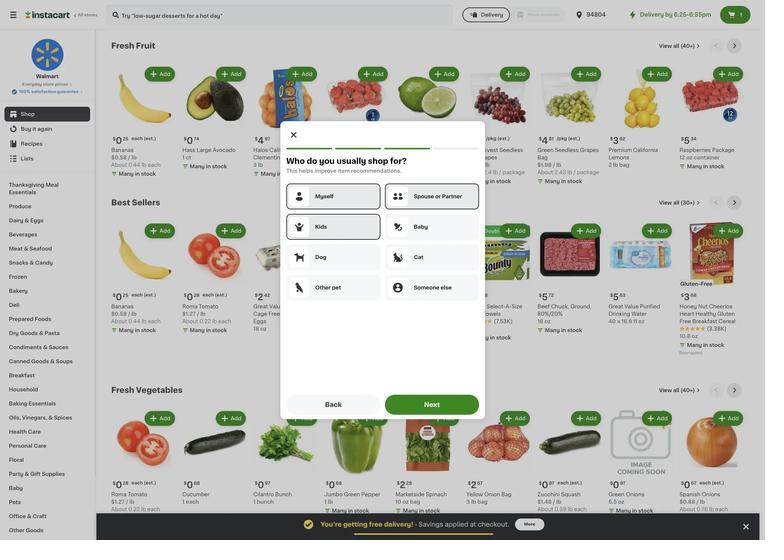 Task type: locate. For each thing, give the bounding box(es) containing it.
oz
[[332, 155, 338, 160], [687, 155, 693, 160], [545, 319, 551, 324], [639, 319, 645, 324], [261, 327, 267, 332], [692, 334, 699, 339], [403, 500, 409, 505], [619, 500, 625, 505]]

1 vertical spatial grapes
[[479, 155, 498, 160]]

1 horizontal spatial great
[[609, 304, 624, 310]]

value for 2
[[270, 304, 284, 310]]

0 vertical spatial $0.25 each (estimated) element
[[111, 133, 177, 146]]

0 vertical spatial $0.28 each (estimated) element
[[182, 290, 248, 303]]

$ inside $ 0 87
[[539, 482, 542, 486]]

57
[[478, 482, 483, 486]]

1 vertical spatial baby
[[9, 486, 23, 491]]

1 horizontal spatial tomato
[[199, 304, 219, 310]]

each inside $ 0 25 each (est.)
[[132, 136, 143, 141]]

3 inside button
[[329, 293, 335, 302]]

1 horizontal spatial each (est.)
[[203, 293, 227, 298]]

1 view all (40+) from the top
[[660, 43, 696, 49]]

1 horizontal spatial value
[[625, 304, 639, 310]]

about down $1.48
[[538, 507, 554, 512]]

instacart logo image
[[25, 10, 70, 19]]

free inside honey nut cheerios heart healthy gluten free breakfast cereal
[[680, 319, 692, 324]]

0 vertical spatial 0.22
[[200, 319, 211, 324]]

1 horizontal spatial green
[[538, 148, 554, 153]]

0 vertical spatial view
[[660, 43, 673, 49]]

$ 0 97 for cilantro bunch
[[255, 481, 271, 490]]

$0.58 down $ 0 25 each (est.)
[[111, 155, 127, 160]]

main content
[[97, 30, 760, 541]]

3 down other pet at bottom left
[[329, 293, 335, 302]]

2 value from the left
[[625, 304, 639, 310]]

/pkg (est.) inside '$4.81 per package (estimated)' 'element'
[[557, 136, 581, 141]]

1 horizontal spatial large
[[282, 312, 296, 317]]

1 horizontal spatial /pkg
[[557, 136, 567, 141]]

2 for $ 2 57
[[471, 481, 477, 490]]

view for 5
[[660, 43, 673, 49]]

each (est.) for $ 0 87
[[558, 481, 583, 486]]

seedless inside sun harvest seedless red grapes $2.18 / lb about 2.4 lb / package
[[500, 148, 524, 153]]

at
[[470, 522, 477, 528]]

0 horizontal spatial roma tomato $1.27 / lb about 0.22 lb each
[[111, 492, 160, 512]]

0 vertical spatial tomato
[[199, 304, 219, 310]]

97 inside the $ 4 97
[[265, 137, 270, 141]]

2 bananas from the top
[[111, 304, 134, 310]]

1 package from the left
[[578, 170, 600, 175]]

28 for 2
[[407, 482, 412, 486]]

1 horizontal spatial $ 0 68
[[326, 481, 342, 490]]

$0.58 down $ 0 25
[[111, 312, 127, 317]]

3
[[613, 136, 619, 145], [254, 162, 257, 168], [400, 293, 406, 302], [329, 293, 335, 302], [685, 293, 690, 302], [467, 500, 470, 505]]

2 seedless from the left
[[500, 148, 524, 153]]

1 4 from the left
[[258, 136, 264, 145]]

/pkg (est.) up harvest
[[487, 136, 510, 141]]

1 vertical spatial bananas $0.58 / lb about 0.44 lb each
[[111, 304, 161, 324]]

delivery for delivery
[[481, 12, 504, 17]]

cilantro
[[254, 492, 274, 498]]

meat & seafood link
[[4, 242, 90, 256]]

0 horizontal spatial $ 0 97
[[255, 481, 271, 490]]

2 (40+) from the top
[[681, 388, 696, 393]]

baby up cat
[[414, 224, 428, 230]]

18 down cage
[[254, 327, 259, 332]]

sellers
[[132, 199, 160, 207]]

68 up cucumber
[[194, 482, 200, 486]]

$ inside $ 0 74
[[184, 137, 187, 141]]

1 vertical spatial $0.25 each (estimated) element
[[111, 290, 177, 303]]

1 vertical spatial $0.58
[[111, 312, 127, 317]]

1 button
[[721, 6, 751, 24]]

bag inside "premium california lemons 2 lb bag"
[[620, 162, 630, 168]]

breakfast
[[693, 319, 718, 324], [9, 373, 35, 379]]

0 horizontal spatial grapes
[[479, 155, 498, 160]]

& left gift
[[25, 472, 29, 477]]

0 horizontal spatial package
[[503, 170, 525, 175]]

0 vertical spatial free
[[701, 282, 713, 287]]

delivery by 6:25-6:55pm
[[641, 12, 712, 17]]

$ inside the $ 4 97
[[255, 137, 258, 141]]

each (est.) inside $0.28 each (estimated) element
[[203, 293, 227, 298]]

$
[[113, 137, 116, 141], [255, 137, 258, 141], [539, 137, 542, 141], [184, 137, 187, 141], [611, 137, 613, 141], [682, 137, 685, 141], [113, 294, 116, 298], [255, 294, 258, 298], [397, 294, 400, 298], [539, 294, 542, 298], [184, 294, 187, 298], [611, 294, 613, 298], [682, 294, 685, 298], [113, 482, 116, 486], [255, 482, 258, 486], [397, 482, 400, 486], [539, 482, 542, 486], [184, 482, 187, 486], [326, 482, 329, 486], [468, 482, 471, 486], [611, 482, 613, 486], [682, 482, 685, 486]]

many up 'best'
[[119, 171, 134, 177]]

2 4 from the left
[[542, 136, 549, 145]]

strawberries
[[325, 148, 358, 153]]

delivery for delivery by 6:25-6:55pm
[[641, 12, 664, 17]]

roma down $ 0 28
[[182, 304, 198, 310]]

42 right lime
[[410, 148, 416, 153]]

$ inside $ 3 68
[[682, 294, 685, 298]]

1 vertical spatial fresh
[[111, 387, 134, 395]]

& left craft
[[27, 514, 31, 520]]

roma tomato $1.27 / lb about 0.22 lb each down $ 0 28 each (est.)
[[111, 492, 160, 512]]

/ down zucchini
[[553, 500, 556, 505]]

& left soups
[[50, 359, 55, 364]]

0 vertical spatial roma tomato $1.27 / lb about 0.22 lb each
[[182, 304, 231, 324]]

0 vertical spatial 16
[[325, 155, 330, 160]]

2 $0.25 each (estimated) element from the top
[[111, 290, 177, 303]]

0 horizontal spatial delivery
[[481, 12, 504, 17]]

$ inside $ 3 92
[[611, 137, 613, 141]]

0 horizontal spatial 5
[[542, 293, 548, 302]]

value for 5
[[625, 304, 639, 310]]

0 vertical spatial 42
[[410, 148, 416, 153]]

all inside view all (30+) popup button
[[674, 200, 680, 205]]

bag down lemons
[[620, 162, 630, 168]]

many up you're
[[332, 509, 347, 514]]

2 25 from the top
[[123, 294, 129, 298]]

2 package from the left
[[503, 170, 525, 175]]

1 vertical spatial view
[[660, 200, 673, 205]]

many down the paper
[[474, 336, 489, 341]]

each (est.) inside $0.25 each (estimated) element
[[132, 293, 156, 298]]

package inside sun harvest seedless red grapes $2.18 / lb about 2.4 lb / package
[[503, 170, 525, 175]]

/ up 2.4
[[482, 162, 484, 168]]

other down the office
[[9, 529, 24, 534]]

0 vertical spatial essentials
[[9, 190, 36, 195]]

1 $ 0 97 from the left
[[255, 481, 271, 490]]

68 down "gluten-free"
[[691, 294, 697, 298]]

68 inside $ 3 68
[[691, 294, 697, 298]]

pets link
[[4, 496, 90, 510]]

grade
[[285, 304, 301, 310]]

0 vertical spatial goods
[[20, 331, 38, 336]]

1 /pkg from the left
[[557, 136, 567, 141]]

view all (40+) for each (est.)
[[660, 388, 696, 393]]

zucchini
[[538, 492, 560, 498]]

$ 0 97 up cilantro
[[255, 481, 271, 490]]

each inside $ 0 67 each (est.)
[[700, 481, 711, 486]]

bag inside green seedless grapes bag $1.98 / lb about 2.43 lb / package
[[538, 155, 548, 160]]

1 vertical spatial large
[[282, 312, 296, 317]]

2 view from the top
[[660, 200, 673, 205]]

3 inside yellow onion bag 3 lb bag
[[467, 500, 470, 505]]

1 $0.58 from the top
[[111, 155, 127, 160]]

$ inside $ 0 28 each (est.)
[[113, 482, 116, 486]]

california right premium
[[634, 148, 659, 153]]

0 vertical spatial large
[[197, 148, 212, 153]]

1 onions from the left
[[626, 492, 645, 498]]

essentials inside thanksgiving meal essentials
[[9, 190, 36, 195]]

add inside product group
[[515, 228, 526, 234]]

& for candy
[[30, 261, 34, 266]]

seedless right harvest
[[500, 148, 524, 153]]

lb inside 'jumbo green pepper 1 lb'
[[328, 500, 333, 505]]

1 vertical spatial care
[[34, 444, 46, 449]]

1 25 from the top
[[123, 137, 129, 141]]

& left sauces
[[43, 345, 48, 350]]

this
[[286, 168, 298, 174]]

2 bananas $0.58 / lb about 0.44 lb each from the top
[[111, 304, 161, 324]]

$0.87 each (estimated) element
[[538, 478, 603, 491]]

1 vertical spatial view all (40+) button
[[657, 383, 704, 398]]

about down $1.98
[[538, 170, 554, 175]]

oz inside great value purified drinking water 40 x 16.9 fl oz
[[639, 319, 645, 324]]

0 horizontal spatial 18
[[254, 327, 259, 332]]

select-
[[487, 304, 506, 310]]

towels
[[483, 312, 501, 317]]

1 $ 0 68 from the left
[[184, 481, 200, 490]]

1 value from the left
[[270, 304, 284, 310]]

$ inside $ 2 42
[[255, 294, 258, 298]]

about inside zucchini squash $1.48 / lb about 0.59 lb each
[[538, 507, 554, 512]]

spices
[[54, 416, 72, 421]]

1 vertical spatial 25
[[123, 294, 129, 298]]

grapes down '$4.81 per package (estimated)' 'element'
[[581, 148, 600, 153]]

$1.98
[[538, 162, 552, 168]]

roma tomato $1.27 / lb about 0.22 lb each down $ 0 28
[[182, 304, 231, 324]]

2 onions from the left
[[702, 492, 721, 498]]

0.44 for 4
[[129, 162, 140, 168]]

$ 0 28
[[184, 293, 200, 302]]

1 horizontal spatial roma tomato $1.27 / lb about 0.22 lb each
[[182, 304, 231, 324]]

other pet
[[315, 285, 341, 290]]

& left "candy"
[[30, 261, 34, 266]]

bag right onion
[[502, 492, 512, 498]]

1 horizontal spatial other
[[315, 285, 331, 290]]

1 vertical spatial 16
[[538, 319, 544, 324]]

1 horizontal spatial 5
[[613, 293, 619, 302]]

/ inside spanish onions $0.88 / lb about 0.76 lb each
[[697, 500, 699, 505]]

each (est.) up squash at the right of the page
[[558, 481, 583, 486]]

(est.) inside $ 0 25 each (est.)
[[144, 136, 156, 141]]

2 all from the top
[[674, 200, 680, 205]]

42
[[410, 148, 416, 153], [264, 294, 270, 298]]

$ 0 68 up cucumber
[[184, 481, 200, 490]]

& inside "link"
[[27, 514, 31, 520]]

canned
[[9, 359, 30, 364]]

essentials inside "link"
[[29, 402, 56, 407]]

1 horizontal spatial free
[[680, 319, 692, 324]]

1 vertical spatial roma tomato $1.27 / lb about 0.22 lb each
[[111, 492, 160, 512]]

$ 0 68 up jumbo
[[326, 481, 342, 490]]

1 vertical spatial $0.28 each (estimated) element
[[111, 478, 177, 491]]

treatment tracker modal dialog
[[97, 514, 760, 541]]

97
[[265, 137, 270, 141], [265, 482, 271, 486], [621, 482, 626, 486]]

97 for 0
[[265, 482, 271, 486]]

add button inside product group
[[501, 224, 530, 238]]

other
[[315, 285, 331, 290], [9, 529, 24, 534]]

about down $ 0 25
[[111, 319, 127, 324]]

3 inside halos california clementines 3 lb
[[254, 162, 257, 168]]

tomato
[[199, 304, 219, 310], [128, 492, 147, 498]]

many down 80%/20%
[[545, 328, 560, 333]]

0 horizontal spatial 0.22
[[129, 507, 140, 512]]

2 fresh from the top
[[111, 387, 134, 395]]

oz down 'strawberries'
[[332, 155, 338, 160]]

(40+) for 5
[[681, 43, 696, 49]]

x
[[618, 319, 621, 324]]

2 vertical spatial view
[[660, 388, 673, 393]]

eggs down cage
[[254, 319, 267, 324]]

0.22 down $ 0 28 each (est.)
[[129, 507, 140, 512]]

2 horizontal spatial bag
[[620, 162, 630, 168]]

cilantro bunch 1 bunch
[[254, 492, 292, 505]]

grapes
[[581, 148, 600, 153], [479, 155, 498, 160]]

0 vertical spatial fresh
[[111, 42, 134, 50]]

onions for spanish
[[702, 492, 721, 498]]

tomato down $ 0 28 each (est.)
[[128, 492, 147, 498]]

1 horizontal spatial 42
[[410, 148, 416, 153]]

25 inside $ 0 25
[[123, 294, 129, 298]]

add your shopping preferences element
[[280, 121, 485, 420]]

/ up 0.76
[[697, 500, 699, 505]]

5 for $ 5 72
[[542, 293, 548, 302]]

who
[[286, 157, 305, 165]]

4 inside 'element'
[[542, 136, 549, 145]]

view all (40+) button
[[657, 39, 704, 53], [657, 383, 704, 398]]

about down $ 0 28 each (est.)
[[111, 507, 127, 512]]

purified
[[641, 304, 661, 310]]

2 vertical spatial item carousel region
[[111, 383, 745, 527]]

baby link
[[4, 482, 90, 496]]

0.22 for $0.28 each (estimated) element to the right
[[200, 319, 211, 324]]

delivery inside button
[[481, 12, 504, 17]]

1 california from the left
[[270, 148, 295, 153]]

1 vertical spatial item carousel region
[[111, 195, 745, 378]]

2 item carousel region from the top
[[111, 195, 745, 378]]

$ inside $ 0 67 each (est.)
[[682, 482, 685, 486]]

spinach
[[426, 492, 447, 498]]

0.44 down $ 0 25 each (est.)
[[129, 162, 140, 168]]

large inside great value grade aa cage free large white eggs 18 oz
[[282, 312, 296, 317]]

package
[[578, 170, 600, 175], [503, 170, 525, 175]]

28 inside $ 0 28
[[194, 294, 200, 298]]

2 horizontal spatial 28
[[407, 482, 412, 486]]

other for other pet
[[315, 285, 331, 290]]

42 up cage
[[264, 294, 270, 298]]

container
[[694, 155, 720, 160]]

fresh left vegetables
[[111, 387, 134, 395]]

package right 2.4
[[503, 170, 525, 175]]

$0.25 each (estimated) element
[[111, 133, 177, 146], [111, 290, 177, 303]]

(est.)
[[144, 136, 156, 141], [569, 136, 581, 141], [498, 136, 510, 141], [144, 293, 156, 298], [215, 293, 227, 298], [144, 481, 156, 486], [570, 481, 583, 486], [713, 481, 725, 486]]

1 horizontal spatial 0.22
[[200, 319, 211, 324]]

many down ct
[[190, 164, 205, 169]]

42 inside lime 42 1 each
[[410, 148, 416, 153]]

0 horizontal spatial free
[[269, 312, 280, 317]]

★★★★★
[[467, 319, 493, 324], [467, 319, 493, 324], [680, 327, 706, 332], [680, 327, 706, 332]]

service type group
[[463, 7, 566, 22]]

baby inside the add your shopping preferences element
[[414, 224, 428, 230]]

each (est.) inside $0.87 each (estimated) element
[[558, 481, 583, 486]]

snacks
[[9, 261, 28, 266]]

view all (40+) button for 5
[[657, 39, 704, 53]]

1 horizontal spatial grapes
[[581, 148, 600, 153]]

1 vertical spatial bananas
[[111, 304, 134, 310]]

/ right 2.4
[[500, 170, 502, 175]]

green inside green onions 5.5 oz
[[609, 492, 625, 498]]

roma for $0.28 each (estimated) element to the right
[[182, 304, 198, 310]]

hass large avocado 1 ct
[[182, 148, 236, 160]]

1 vertical spatial all
[[674, 200, 680, 205]]

back button
[[286, 395, 381, 415]]

1 horizontal spatial package
[[578, 170, 600, 175]]

again
[[37, 127, 52, 132]]

free up 'nut'
[[701, 282, 713, 287]]

$4.81 per package (estimated) element
[[538, 133, 603, 146]]

about inside spanish onions $0.88 / lb about 0.76 lb each
[[680, 507, 696, 512]]

0 vertical spatial all
[[674, 43, 680, 49]]

each (est.) right $ 0 28
[[203, 293, 227, 298]]

1 vertical spatial view all (40+)
[[660, 388, 696, 393]]

great inside great value purified drinking water 40 x 16.9 fl oz
[[609, 304, 624, 310]]

16 inside 'beef chuck, ground, 80%/20% 16 oz'
[[538, 319, 544, 324]]

$ inside $ 5 34
[[682, 137, 685, 141]]

onions inside spanish onions $0.88 / lb about 0.76 lb each
[[702, 492, 721, 498]]

bag inside marketside spinach 10 oz bag
[[410, 500, 421, 505]]

1 horizontal spatial 68
[[336, 482, 342, 486]]

household
[[9, 388, 38, 393]]

1 horizontal spatial baby
[[414, 224, 428, 230]]

view inside popup button
[[660, 200, 673, 205]]

grapes down harvest
[[479, 155, 498, 160]]

1 /pkg (est.) from the left
[[557, 136, 581, 141]]

88
[[407, 294, 413, 298]]

2 vertical spatial goods
[[26, 529, 44, 534]]

1 horizontal spatial breakfast
[[693, 319, 718, 324]]

eggs up beverages link
[[30, 218, 44, 223]]

2 up marketside on the right of the page
[[400, 481, 406, 490]]

$1.27 down $ 0 28 each (est.)
[[111, 500, 125, 505]]

$0.58 for 2
[[111, 312, 127, 317]]

all for 5
[[674, 43, 680, 49]]

product group
[[111, 65, 177, 179], [182, 65, 248, 172], [254, 65, 319, 179], [325, 65, 390, 161], [396, 65, 461, 172], [467, 65, 532, 187], [538, 65, 603, 187], [609, 65, 674, 169], [680, 65, 745, 172], [111, 222, 177, 336], [182, 222, 248, 336], [254, 222, 319, 333], [325, 222, 390, 343], [396, 222, 461, 375], [467, 222, 532, 343], [538, 222, 603, 336], [609, 222, 674, 326], [680, 222, 745, 357], [111, 410, 177, 524], [182, 410, 248, 506], [254, 410, 319, 506], [325, 410, 390, 517], [396, 410, 461, 517], [467, 410, 532, 506], [538, 410, 603, 524], [609, 410, 674, 517], [680, 410, 745, 524]]

1 horizontal spatial /pkg (est.)
[[557, 136, 581, 141]]

2 vertical spatial all
[[674, 388, 680, 393]]

add button
[[146, 68, 174, 81], [217, 68, 245, 81], [288, 68, 316, 81], [359, 68, 388, 81], [430, 68, 459, 81], [501, 68, 530, 81], [572, 68, 601, 81], [643, 68, 672, 81], [714, 68, 743, 81], [146, 224, 174, 238], [217, 224, 245, 238], [288, 224, 316, 238], [359, 224, 388, 238], [501, 224, 530, 238], [572, 224, 601, 238], [643, 224, 672, 238], [714, 224, 743, 238], [146, 412, 174, 426], [217, 412, 245, 426], [288, 412, 316, 426], [359, 412, 388, 426], [430, 412, 459, 426], [501, 412, 530, 426], [572, 412, 601, 426], [643, 412, 672, 426], [714, 412, 743, 426]]

about down $ 0 25 each (est.)
[[111, 162, 127, 168]]

1 vertical spatial (40+)
[[681, 388, 696, 393]]

jumbo
[[325, 492, 343, 498]]

2.43
[[555, 170, 567, 175]]

each (est.) for $ 0 28
[[203, 293, 227, 298]]

/pkg (est.) right 81
[[557, 136, 581, 141]]

in inside product group
[[490, 336, 495, 341]]

value inside great value grade aa cage free large white eggs 18 oz
[[270, 304, 284, 310]]

onion
[[485, 492, 500, 498]]

$ 0 68 for jumbo green pepper
[[326, 481, 342, 490]]

roma
[[182, 304, 198, 310], [111, 492, 127, 498]]

28 inside $ 2 28
[[407, 482, 412, 486]]

health care link
[[4, 425, 90, 439]]

bananas $0.58 / lb about 0.44 lb each for 4
[[111, 148, 161, 168]]

0 horizontal spatial onions
[[626, 492, 645, 498]]

68 for jumbo green pepper
[[336, 482, 342, 486]]

$ inside $ 0 28
[[184, 294, 187, 298]]

bunch
[[275, 492, 292, 498]]

california inside "premium california lemons 2 lb bag"
[[634, 148, 659, 153]]

goods down craft
[[26, 529, 44, 534]]

1 bananas $0.58 / lb about 0.44 lb each from the top
[[111, 148, 161, 168]]

oils,
[[9, 416, 21, 421]]

3 view from the top
[[660, 388, 673, 393]]

25 inside $ 0 25 each (est.)
[[123, 137, 129, 141]]

0 horizontal spatial /pkg (est.)
[[487, 136, 510, 141]]

2 0.44 from the top
[[129, 319, 140, 324]]

0.44 down $ 0 25
[[129, 319, 140, 324]]

walmart logo image
[[31, 39, 64, 71]]

bananas $0.58 / lb about 0.44 lb each down $ 0 25
[[111, 304, 161, 324]]

1 0.44 from the top
[[129, 162, 140, 168]]

essentials up oils, vinegars, & spices
[[29, 402, 56, 407]]

1 vertical spatial bag
[[502, 492, 512, 498]]

94804
[[587, 12, 606, 17]]

1 great from the left
[[254, 304, 268, 310]]

roma down $ 0 28 each (est.)
[[111, 492, 127, 498]]

3 down halos
[[254, 162, 257, 168]]

18 right the 22
[[483, 294, 488, 298]]

1 $0.25 each (estimated) element from the top
[[111, 133, 177, 146]]

great for 2
[[254, 304, 268, 310]]

4
[[258, 136, 264, 145], [542, 136, 549, 145]]

1 vertical spatial 18
[[254, 327, 259, 332]]

goods for dry
[[20, 331, 38, 336]]

97 up halos
[[265, 137, 270, 141]]

everyday
[[22, 82, 42, 86]]

1 inside lime 42 1 each
[[396, 155, 398, 160]]

0 vertical spatial bananas
[[111, 148, 134, 153]]

walmart link
[[31, 39, 64, 80]]

large down 74
[[197, 148, 212, 153]]

0 horizontal spatial $1.27
[[111, 500, 125, 505]]

$ 2 57
[[468, 481, 483, 490]]

5 left 34
[[685, 136, 690, 145]]

dry goods & pasta
[[9, 331, 60, 336]]

goods down condiments & sauces
[[31, 359, 49, 364]]

other inside "other goods" link
[[9, 529, 24, 534]]

large down the grade in the left bottom of the page
[[282, 312, 296, 317]]

view for 3
[[660, 200, 673, 205]]

main content containing 0
[[97, 30, 760, 541]]

breakfast inside honey nut cheerios heart healthy gluten free breakfast cereal
[[693, 319, 718, 324]]

oz right fl
[[639, 319, 645, 324]]

2 $ 0 68 from the left
[[326, 481, 342, 490]]

breakfast up household on the left bottom of page
[[9, 373, 35, 379]]

5 for $ 5 63
[[613, 293, 619, 302]]

all
[[78, 13, 83, 17]]

frozen
[[9, 275, 27, 280]]

dairy & eggs
[[9, 218, 44, 223]]

office
[[9, 514, 26, 520]]

bag inside yellow onion bag 3 lb bag
[[502, 492, 512, 498]]

bag up $1.98
[[538, 155, 548, 160]]

28 for 0
[[194, 294, 200, 298]]

many
[[403, 164, 418, 169], [190, 164, 205, 169], [688, 164, 703, 169], [119, 171, 134, 177], [261, 171, 276, 177], [545, 179, 560, 184], [474, 179, 489, 184], [119, 328, 134, 333], [545, 328, 560, 333], [190, 328, 205, 333], [474, 336, 489, 341], [688, 343, 703, 348], [403, 509, 418, 514], [332, 509, 347, 514], [616, 509, 631, 514], [119, 516, 134, 521], [545, 516, 560, 521], [688, 516, 703, 521]]

$ 0 68
[[184, 481, 200, 490], [326, 481, 342, 490]]

0 horizontal spatial 42
[[264, 294, 270, 298]]

recipes link
[[4, 137, 90, 151]]

1 all from the top
[[674, 43, 680, 49]]

1 fresh from the top
[[111, 42, 134, 50]]

1 vertical spatial roma
[[111, 492, 127, 498]]

$0.58 for 4
[[111, 155, 127, 160]]

16 up improve
[[325, 155, 330, 160]]

many down clementines
[[261, 171, 276, 177]]

$1.27 down $ 0 28
[[182, 312, 196, 317]]

hass
[[182, 148, 196, 153]]

0 vertical spatial bag
[[538, 155, 548, 160]]

about inside sun harvest seedless red grapes $2.18 / lb about 2.4 lb / package
[[467, 170, 483, 175]]

great inside great value grade aa cage free large white eggs 18 oz
[[254, 304, 268, 310]]

& right 'dairy'
[[25, 218, 29, 223]]

candy
[[35, 261, 53, 266]]

$ 0 97
[[255, 481, 271, 490], [611, 481, 626, 490]]

item carousel region
[[111, 39, 745, 190], [111, 195, 745, 378], [111, 383, 745, 527]]

3 item carousel region from the top
[[111, 383, 745, 527]]

2 down lemons
[[609, 162, 612, 168]]

$0.28 each (estimated) element
[[182, 290, 248, 303], [111, 478, 177, 491]]

4 left 81
[[542, 136, 549, 145]]

2 california from the left
[[634, 148, 659, 153]]

oz inside 2 strawberries 16 oz container
[[332, 155, 338, 160]]

0 horizontal spatial other
[[9, 529, 24, 534]]

other for other goods
[[9, 529, 24, 534]]

2 $ 0 97 from the left
[[611, 481, 626, 490]]

roma for the bottom $0.28 each (estimated) element
[[111, 492, 127, 498]]

1 horizontal spatial bag
[[538, 155, 548, 160]]

value up water
[[625, 304, 639, 310]]

applied
[[445, 522, 469, 528]]

68 up jumbo
[[336, 482, 342, 486]]

raspberries package 12 oz container
[[680, 148, 735, 160]]

0.22 for the bottom $0.28 each (estimated) element
[[129, 507, 140, 512]]

$ inside $ 2 28
[[397, 482, 400, 486]]

cereal
[[719, 319, 736, 324]]

1 seedless from the left
[[555, 148, 579, 153]]

california for premium california lemons 2 lb bag
[[634, 148, 659, 153]]

0 vertical spatial 25
[[123, 137, 129, 141]]

2 view all (40+) button from the top
[[657, 383, 704, 398]]

1 (40+) from the top
[[681, 43, 696, 49]]

oz right 10
[[403, 500, 409, 505]]

0 horizontal spatial each (est.)
[[132, 293, 156, 298]]

$ inside $ 3 88
[[397, 294, 400, 298]]

ct
[[186, 155, 191, 160]]

3 down yellow
[[467, 500, 470, 505]]

$ 0 97 up green onions 5.5 oz
[[611, 481, 626, 490]]

bananas down $ 0 25
[[111, 304, 134, 310]]

other inside the add your shopping preferences element
[[315, 285, 331, 290]]

18 inside '22 18'
[[483, 294, 488, 298]]

value inside great value purified drinking water 40 x 16.9 fl oz
[[625, 304, 639, 310]]

0 horizontal spatial 4
[[258, 136, 264, 145]]

deli
[[9, 303, 19, 308]]

0 horizontal spatial /pkg
[[487, 136, 497, 141]]

4 up halos
[[258, 136, 264, 145]]

many down $ 0 28
[[190, 328, 205, 333]]

1 horizontal spatial eggs
[[254, 319, 267, 324]]

$ inside $ 0 25
[[113, 294, 116, 298]]

green inside 'jumbo green pepper 1 lb'
[[344, 492, 360, 498]]

many down 0.59
[[545, 516, 560, 521]]

1 view from the top
[[660, 43, 673, 49]]

all for 3
[[674, 200, 680, 205]]

avocado
[[213, 148, 236, 153]]

$ 0 87
[[539, 481, 555, 490]]

2 horizontal spatial 5
[[685, 136, 690, 145]]

2 view all (40+) from the top
[[660, 388, 696, 393]]

0 horizontal spatial tomato
[[128, 492, 147, 498]]

bag inside yellow onion bag 3 lb bag
[[478, 500, 488, 505]]

meal
[[46, 183, 59, 188]]

1 vertical spatial $1.27
[[111, 500, 125, 505]]

1 view all (40+) button from the top
[[657, 39, 704, 53]]

tomato down $ 0 28
[[199, 304, 219, 310]]

2 vertical spatial free
[[680, 319, 692, 324]]

oz down 80%/20%
[[545, 319, 551, 324]]

baby down party
[[9, 486, 23, 491]]

canned goods & soups link
[[4, 355, 90, 369]]

1 bananas from the top
[[111, 148, 134, 153]]

0 horizontal spatial great
[[254, 304, 268, 310]]

goods for canned
[[31, 359, 49, 364]]

0 horizontal spatial seedless
[[500, 148, 524, 153]]

0 vertical spatial breakfast
[[693, 319, 718, 324]]

2 $0.58 from the top
[[111, 312, 127, 317]]

/ right 2.43
[[574, 170, 576, 175]]

None search field
[[106, 4, 453, 25]]

/pkg
[[557, 136, 567, 141], [487, 136, 497, 141]]

thanksgiving
[[9, 183, 44, 188]]

0 horizontal spatial 28
[[123, 482, 129, 486]]

0 vertical spatial item carousel region
[[111, 39, 745, 190]]

0 vertical spatial baby
[[414, 224, 428, 230]]

0 vertical spatial 0.44
[[129, 162, 140, 168]]

baking essentials
[[9, 402, 56, 407]]

by
[[666, 12, 673, 17]]

1 horizontal spatial onions
[[702, 492, 721, 498]]

0 vertical spatial care
[[28, 430, 41, 435]]

/pkg right 81
[[557, 136, 567, 141]]

2 great from the left
[[609, 304, 624, 310]]

2 horizontal spatial green
[[609, 492, 625, 498]]



Task type: vqa. For each thing, say whether or not it's contained in the screenshot.


Task type: describe. For each thing, give the bounding box(es) containing it.
2 inside "premium california lemons 2 lb bag"
[[609, 162, 612, 168]]

lb inside "premium california lemons 2 lb bag"
[[614, 162, 619, 168]]

package inside green seedless grapes bag $1.98 / lb about 2.43 lb / package
[[578, 170, 600, 175]]

$ 0 25 each (est.)
[[113, 136, 156, 145]]

16 inside 2 strawberries 16 oz container
[[325, 155, 330, 160]]

grapes inside green seedless grapes bag $1.98 / lb about 2.43 lb / package
[[581, 148, 600, 153]]

halos california clementines 3 lb
[[254, 148, 295, 168]]

fl
[[634, 319, 638, 324]]

$ inside the $ 2 57
[[468, 482, 471, 486]]

other goods
[[9, 529, 44, 534]]

more
[[525, 523, 536, 527]]

3 left 88
[[400, 293, 406, 302]]

(est.) inside $0.87 each (estimated) element
[[570, 481, 583, 486]]

1 inside cilantro bunch 1 bunch
[[254, 500, 256, 505]]

care for health care
[[28, 430, 41, 435]]

buy it again link
[[4, 122, 90, 137]]

for?
[[390, 157, 407, 165]]

$ 2 42
[[255, 293, 270, 302]]

sun
[[467, 148, 477, 153]]

fresh for 0
[[111, 387, 134, 395]]

$ inside $ 0 25 each (est.)
[[113, 137, 116, 141]]

$ 4 81
[[539, 136, 554, 145]]

yellow onion bag 3 lb bag
[[467, 492, 512, 505]]

eggs inside great value grade aa cage free large white eggs 18 oz
[[254, 319, 267, 324]]

goods for other
[[26, 529, 44, 534]]

100% satisfaction guarantee button
[[12, 88, 83, 95]]

/ down $ 0 25
[[128, 312, 130, 317]]

$ 5 72
[[539, 293, 554, 302]]

large inside hass large avocado 1 ct
[[197, 148, 212, 153]]

1 inside hass large avocado 1 ct
[[182, 155, 185, 160]]

bananas for 2
[[111, 304, 134, 310]]

$ inside $ 5 72
[[539, 294, 542, 298]]

bag for 2
[[478, 500, 488, 505]]

great for 5
[[609, 304, 624, 310]]

2 for $ 2 28
[[400, 481, 406, 490]]

spouse
[[414, 194, 434, 199]]

1 inside 1 button
[[741, 12, 743, 17]]

5.5
[[609, 500, 617, 505]]

& for eggs
[[25, 218, 29, 223]]

package
[[713, 148, 735, 153]]

gift
[[30, 472, 41, 477]]

& for craft
[[27, 514, 31, 520]]

checkout.
[[478, 522, 510, 528]]

0 horizontal spatial baby
[[9, 486, 23, 491]]

buy
[[21, 127, 31, 132]]

0.59
[[555, 507, 567, 512]]

oz inside green onions 5.5 oz
[[619, 500, 625, 505]]

25 for $ 0 25
[[123, 294, 129, 298]]

$ 3 88
[[397, 293, 413, 302]]

4 for $ 4 81
[[542, 136, 549, 145]]

1 inside 'jumbo green pepper 1 lb'
[[325, 500, 327, 505]]

3 left 92
[[613, 136, 619, 145]]

each inside spanish onions $0.88 / lb about 0.76 lb each
[[716, 507, 729, 512]]

about down $ 0 28
[[182, 319, 198, 324]]

& for seafood
[[24, 246, 28, 252]]

2 /pkg from the left
[[487, 136, 497, 141]]

2 horizontal spatial free
[[701, 282, 713, 287]]

meat
[[9, 246, 23, 252]]

lb inside halos california clementines 3 lb
[[258, 162, 263, 168]]

0 horizontal spatial eggs
[[30, 218, 44, 223]]

bunch
[[257, 500, 274, 505]]

sponsored badge image
[[680, 351, 703, 356]]

$ 0 97 for green onions
[[611, 481, 626, 490]]

pet
[[332, 285, 341, 290]]

view all (40+) button for each (est.)
[[657, 383, 704, 398]]

0.44 for 2
[[129, 319, 140, 324]]

gluten
[[718, 312, 736, 317]]

breakfast inside breakfast 'link'
[[9, 373, 35, 379]]

68 for cucumber
[[194, 482, 200, 486]]

40
[[609, 319, 616, 324]]

many down 0.76
[[688, 516, 703, 521]]

office & craft link
[[4, 510, 90, 524]]

nut
[[699, 304, 708, 310]]

& for sauces
[[43, 345, 48, 350]]

bag for 3
[[620, 162, 630, 168]]

heart
[[680, 312, 695, 317]]

california for halos california clementines 3 lb
[[270, 148, 295, 153]]

$ 4 97
[[255, 136, 270, 145]]

many down $ 0 28 each (est.)
[[119, 516, 134, 521]]

beverages
[[9, 232, 37, 238]]

& left pasta
[[39, 331, 43, 336]]

spanish onions $0.88 / lb about 0.76 lb each
[[680, 492, 729, 512]]

everyday store prices link
[[22, 82, 72, 88]]

green for green onions 5.5 oz
[[609, 492, 625, 498]]

office & craft
[[9, 514, 47, 520]]

(40+) for each (est.)
[[681, 388, 696, 393]]

2 for $ 2 42
[[258, 293, 264, 302]]

each (est.) for $ 0 25
[[132, 293, 156, 298]]

canned goods & soups
[[9, 359, 73, 364]]

many down the container
[[688, 164, 703, 169]]

view all (30+)
[[660, 200, 696, 205]]

/ right $1.98
[[553, 162, 556, 168]]

vegetables
[[136, 387, 183, 395]]

bananas $0.58 / lb about 0.44 lb each for 2
[[111, 304, 161, 324]]

/pkg inside '$4.81 per package (estimated)' 'element'
[[557, 136, 567, 141]]

1 item carousel region from the top
[[111, 39, 745, 190]]

delivery by 6:25-6:55pm link
[[629, 10, 712, 19]]

dog
[[315, 255, 327, 260]]

5 for $ 5 34
[[685, 136, 690, 145]]

87
[[549, 482, 555, 486]]

meat & seafood
[[9, 246, 52, 252]]

/ down $ 0 28 each (est.)
[[126, 500, 128, 505]]

bananas for 4
[[111, 148, 134, 153]]

4 for $ 4 97
[[258, 136, 264, 145]]

care for personal care
[[34, 444, 46, 449]]

bakery
[[9, 289, 28, 294]]

you're
[[321, 522, 342, 528]]

many in stock inside product group
[[474, 336, 512, 341]]

1 vertical spatial tomato
[[128, 492, 147, 498]]

12
[[680, 155, 686, 160]]

67
[[692, 482, 697, 486]]

$0.25 each (estimated) element for 4
[[111, 133, 177, 146]]

cheerios
[[710, 304, 733, 310]]

18 inside great value grade aa cage free large white eggs 18 oz
[[254, 327, 259, 332]]

many down lime 42 1 each
[[403, 164, 418, 169]]

bounty select-a-size paper towels
[[467, 304, 523, 317]]

red
[[467, 155, 477, 160]]

grapes inside sun harvest seedless red grapes $2.18 / lb about 2.4 lb / package
[[479, 155, 498, 160]]

view all (40+) for 5
[[660, 43, 696, 49]]

someone else
[[414, 285, 452, 290]]

/ down $ 0 25 each (est.)
[[128, 155, 130, 160]]

bakery link
[[4, 284, 90, 298]]

a-
[[506, 304, 512, 310]]

party & gift supplies
[[9, 472, 65, 477]]

& for gift
[[25, 472, 29, 477]]

many up sponsored badge 'image'
[[688, 343, 703, 348]]

many up •
[[403, 509, 418, 514]]

oils, vinegars, & spices
[[9, 416, 72, 421]]

many down $ 0 25
[[119, 328, 134, 333]]

green seedless grapes bag $1.98 / lb about 2.43 lb / package
[[538, 148, 600, 175]]

oz inside 'beef chuck, ground, 80%/20% 16 oz'
[[545, 319, 551, 324]]

oz right 10.8
[[692, 334, 699, 339]]

& left spices on the left of page
[[48, 416, 53, 421]]

many down 2.43
[[545, 179, 560, 184]]

many down 2.4
[[474, 179, 489, 184]]

frozen link
[[4, 270, 90, 284]]

it
[[33, 127, 36, 132]]

68 for honey nut cheerios heart healthy gluten free breakfast cereal
[[691, 294, 697, 298]]

more button
[[516, 519, 545, 531]]

97 up green onions 5.5 oz
[[621, 482, 626, 486]]

free
[[369, 522, 383, 528]]

100%
[[19, 90, 30, 94]]

$ 0 68 for cucumber
[[184, 481, 200, 490]]

fruit
[[136, 42, 155, 50]]

other goods link
[[4, 524, 90, 538]]

delivery button
[[463, 7, 510, 22]]

2 /pkg (est.) from the left
[[487, 136, 510, 141]]

(est.) inside '$4.81 per package (estimated)' 'element'
[[569, 136, 581, 141]]

/ inside zucchini squash $1.48 / lb about 0.59 lb each
[[553, 500, 556, 505]]

item
[[338, 168, 350, 174]]

onions for green
[[626, 492, 645, 498]]

zucchini squash $1.48 / lb about 0.59 lb each
[[538, 492, 587, 512]]

green for green seedless grapes bag $1.98 / lb about 2.43 lb / package
[[538, 148, 554, 153]]

personal
[[9, 444, 32, 449]]

25 for $ 0 25 each (est.)
[[123, 137, 129, 141]]

best sellers
[[111, 199, 160, 207]]

back
[[325, 402, 342, 408]]

drinking
[[609, 312, 631, 317]]

product group containing 22
[[467, 222, 532, 343]]

3 all from the top
[[674, 388, 680, 393]]

$0.67 each (estimated) element
[[680, 478, 745, 491]]

lb inside yellow onion bag 3 lb bag
[[472, 500, 477, 505]]

oz inside great value grade aa cage free large white eggs 18 oz
[[261, 327, 267, 332]]

$0.25 each (estimated) element for 2
[[111, 290, 177, 303]]

3 up honey
[[685, 293, 690, 302]]

$ inside $ 5 63
[[611, 294, 613, 298]]

oz inside marketside spinach 10 oz bag
[[403, 500, 409, 505]]

97 for 4
[[265, 137, 270, 141]]

size
[[512, 304, 523, 310]]

condiments & sauces link
[[4, 341, 90, 355]]

2 inside 2 strawberries 16 oz container
[[329, 136, 335, 145]]

floral link
[[4, 454, 90, 468]]

$1.27 for $0.28 each (estimated) element to the right
[[182, 312, 196, 317]]

(est.) inside $ 0 67 each (est.)
[[713, 481, 725, 486]]

$1.27 for the bottom $0.28 each (estimated) element
[[111, 500, 125, 505]]

each inside lime 42 1 each
[[399, 155, 412, 160]]

$0.88
[[680, 500, 696, 505]]

$ inside $ 4 81
[[539, 137, 542, 141]]

oz inside raspberries package 12 oz container
[[687, 155, 693, 160]]

foods
[[35, 317, 51, 322]]

1 inside cucumber 1 each
[[182, 500, 185, 505]]

about inside green seedless grapes bag $1.98 / lb about 2.43 lb / package
[[538, 170, 554, 175]]

cucumber
[[182, 492, 210, 498]]

chuck,
[[552, 304, 570, 310]]

/ down $ 0 28
[[197, 312, 199, 317]]

fresh for 4
[[111, 42, 134, 50]]

each inside cucumber 1 each
[[186, 500, 199, 505]]

each inside zucchini squash $1.48 / lb about 0.59 lb each
[[574, 507, 587, 512]]

shop
[[368, 157, 388, 165]]

• savings applied at checkout.
[[415, 522, 510, 528]]

28 inside $ 0 28 each (est.)
[[123, 482, 129, 486]]

42 inside $ 2 42
[[264, 294, 270, 298]]

free inside great value grade aa cage free large white eggs 18 oz
[[269, 312, 280, 317]]

supplies
[[42, 472, 65, 477]]

(est.) inside $ 0 28 each (est.)
[[144, 481, 156, 486]]

many down green onions 5.5 oz
[[616, 509, 631, 514]]

sauces
[[49, 345, 68, 350]]

seedless inside green seedless grapes bag $1.98 / lb about 2.43 lb / package
[[555, 148, 579, 153]]

each inside $ 0 28 each (est.)
[[132, 481, 143, 486]]

baking essentials link
[[4, 397, 90, 411]]

pets
[[9, 500, 21, 506]]

myself
[[315, 194, 334, 199]]

healthy
[[696, 312, 717, 317]]

$ 0 67 each (est.)
[[682, 481, 725, 490]]

1 horizontal spatial $0.28 each (estimated) element
[[182, 290, 248, 303]]

recommendations.
[[351, 168, 402, 174]]



